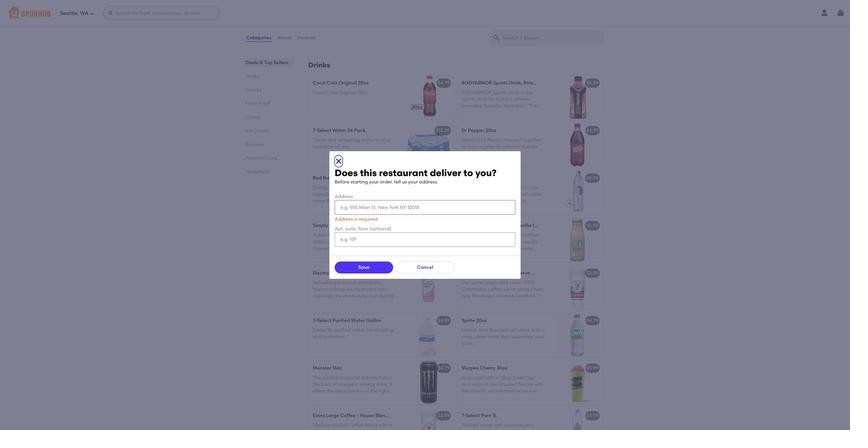 Task type: describe. For each thing, give the bounding box(es) containing it.
$4.79 for lemon-lime flavored soft drink with a crisp, clean taste that quenches your thirst.
[[587, 318, 599, 323]]

lost
[[370, 293, 378, 299]]

tell
[[394, 179, 401, 185]]

and inside purified water with minerals and electrolytes added for taste.
[[525, 422, 534, 428]]

hydrated inside refreshing kiwi and strawberry flavors to keep you hydrated and replenish the electrolytes lost during exercise.
[[356, 286, 377, 292]]

an
[[523, 388, 529, 394]]

taurine,
[[367, 191, 385, 197]]

onion
[[339, 18, 353, 24]]

is
[[354, 216, 358, 222]]

bull
[[323, 175, 332, 181]]

personal
[[246, 155, 265, 161]]

banana
[[550, 80, 568, 86]]

electrolit strawberry kiwi 21oz image
[[404, 266, 454, 309]]

for inside 'perfectly purified water for refueling and hydration.'
[[366, 327, 373, 333]]

refreshing inside clean and refreshing water to stay hydrated all day.
[[338, 137, 360, 143]]

$12.39
[[436, 128, 450, 133]]

drink,
[[510, 80, 523, 86]]

starting
[[351, 179, 368, 185]]

wa
[[80, 10, 89, 16]]

extra large coffee - 7 reserve colombian 24oz image
[[553, 266, 603, 309]]

a up mixed
[[482, 232, 485, 238]]

thirst.
[[462, 341, 474, 346]]

of left an in the right bottom of the page
[[517, 388, 522, 394]]

floor
[[358, 226, 369, 232]]

minerals
[[505, 422, 524, 428]]

pure
[[481, 413, 492, 419]]

snack
[[362, 25, 375, 31]]

$6.59
[[587, 223, 599, 228]]

smartwater 1l image
[[553, 171, 603, 214]]

gallon
[[367, 318, 382, 323]]

7-select purified water gallon image
[[404, 313, 454, 357]]

cool
[[475, 375, 484, 380]]

quenches
[[512, 334, 534, 340]]

cup"
[[525, 375, 537, 380]]

simply orange juice 52oz
[[313, 223, 372, 228]]

sugars.
[[378, 198, 395, 204]]

beans
[[519, 246, 533, 251]]

seattle,
[[60, 10, 79, 16]]

0 horizontal spatial svg image
[[90, 11, 94, 15]]

that
[[501, 334, 511, 340]]

2 horizontal spatial you
[[531, 185, 539, 190]]

$3.99
[[587, 413, 599, 419]]

$5.39
[[587, 80, 599, 86]]

clean
[[475, 334, 488, 340]]

coca cola original 20oz image
[[404, 76, 454, 119]]

some
[[313, 198, 325, 204]]

0 vertical spatial strawberry
[[524, 80, 549, 86]]

energy
[[313, 185, 329, 190]]

you?
[[476, 167, 497, 178]]

grocery
[[246, 142, 264, 147]]

pack
[[354, 128, 366, 133]]

does
[[335, 167, 358, 178]]

household tab
[[246, 168, 292, 175]]

for inside purified water with minerals and electrolytes added for taste.
[[505, 429, 511, 430]]

pefectly
[[484, 144, 502, 150]]

juice
[[348, 223, 361, 228]]

1 horizontal spatial drinks
[[308, 61, 331, 69]]

soft
[[510, 327, 518, 333]]

save button
[[335, 262, 393, 273]]

apt,
[[335, 226, 344, 232]]

ice
[[246, 128, 253, 134]]

with inside 'funyuns® onion flavored rings are a deliciously different snack that's fun to eat, with a crisp texture and zesty onion flavor'
[[337, 32, 347, 38]]

purity
[[462, 185, 475, 190]]

does this restaurant deliver to you? before starting your order, tell us your address.
[[335, 167, 497, 185]]

sprite 20oz image
[[553, 313, 603, 357]]

1 vertical spatial from
[[380, 239, 390, 245]]

select for water
[[317, 128, 331, 133]]

and inside keep cool with a "stay cold cup" and enjoy a mix of sweet flavors with the smooth refreshment of an icy!
[[462, 381, 471, 387]]

of inside the energy drink containing highly quality ingredients of caffeine, taurine, some b-group vitamins, and sugars.
[[339, 191, 344, 197]]

water inside purified water with minerals and electrolytes added for taste.
[[480, 422, 493, 428]]

with inside lemon-lime flavored soft drink with a crisp, clean taste that quenches your thirst.
[[532, 327, 541, 333]]

care
[[267, 155, 278, 161]]

snacks
[[246, 87, 262, 93]]

mix
[[489, 381, 497, 387]]

a inside "purity you can taste; hydration you can feel. vapor distilled smartwater with added electrolytes for a distinctive pure and crisp taste."
[[523, 198, 526, 204]]

0 horizontal spatial your
[[369, 179, 379, 185]]

electrolit strawberry kiwi 21oz
[[313, 270, 381, 276]]

drink inside lemon-lime flavored soft drink with a crisp, clean taste that quenches your thirst.
[[519, 327, 530, 333]]

0 vertical spatial cola
[[327, 80, 338, 86]]

0 horizontal spatial water
[[333, 128, 347, 133]]

candy tab
[[246, 114, 292, 121]]

and up flavor.
[[462, 239, 471, 245]]

keep cool with a "stay cold cup" and enjoy a mix of sweet flavors with the smooth refreshment of an icy!
[[462, 375, 544, 394]]

to inside clean and refreshing water to stay hydrated all day.
[[376, 137, 380, 143]]

and inside 'funyuns® onion flavored rings are a deliciously different snack that's fun to eat, with a crisp texture and zesty onion flavor'
[[381, 32, 390, 38]]

extra for extra large coffee - 7 reserve colombian 24oz
[[462, 270, 474, 276]]

and up during at the bottom of page
[[378, 286, 387, 292]]

to inside 'funyuns® onion flavored rings are a deliciously different snack that's fun to eat, with a crisp texture and zesty onion flavor'
[[321, 32, 326, 38]]

16oz
[[333, 365, 342, 371]]

2 coca from the top
[[313, 90, 326, 95]]

a delicious orange juice free from water or preservtives and not from concentrate.
[[313, 232, 390, 251]]

and inside the energy drink containing highly quality ingredients of caffeine, taurine, some b-group vitamins, and sugars.
[[368, 198, 377, 204]]

deliciously
[[317, 25, 341, 31]]

finest
[[486, 246, 498, 251]]

refueling
[[374, 327, 393, 333]]

the inside refreshing kiwi and strawberry flavors to keep you hydrated and replenish the electrolytes lost during exercise.
[[335, 293, 342, 299]]

$3.59 for extra large coffee - house blend 24oz
[[438, 413, 450, 419]]

added inside purified water with minerals and electrolytes added for taste.
[[489, 429, 504, 430]]

your for lemon-
[[535, 334, 545, 340]]

reserve
[[513, 270, 531, 276]]

refreshing kiwi and strawberry flavors to keep you hydrated and replenish the electrolytes lost during exercise.
[[313, 280, 394, 306]]

0 horizontal spatial purified
[[333, 318, 350, 323]]

electrolytes inside "purity you can taste; hydration you can feel. vapor distilled smartwater with added electrolytes for a distinctive pure and crisp taste."
[[489, 198, 515, 204]]

24
[[348, 128, 353, 133]]

address for address
[[335, 194, 353, 199]]

1 vertical spatial blend
[[376, 413, 389, 419]]

day.
[[341, 144, 351, 150]]

of inside blend of 23 flavors married together to form a pefectly refreshing soda.
[[476, 137, 480, 143]]

flavor.
[[462, 246, 476, 251]]

perfectly purified water for refueling and hydration.
[[313, 327, 393, 340]]

7
[[509, 270, 511, 276]]

extra large coffee - house blend 24oz image
[[404, 409, 454, 430]]

the inside keep cool with a "stay cold cup" and enjoy a mix of sweet flavors with the smooth refreshment of an icy!
[[462, 388, 469, 394]]

0 vertical spatial original
[[339, 80, 357, 86]]

1 horizontal spatial can
[[485, 185, 494, 190]]

funyuns® onion flavored rings are a deliciously different snack that's fun to eat, with a crisp texture and zesty onion flavor button
[[309, 5, 454, 48]]

7- for 7-select purified water gallon
[[313, 318, 317, 323]]

purified
[[334, 327, 351, 333]]

electrolytes inside purified water with minerals and electrolytes added for taste.
[[462, 429, 488, 430]]

28oz
[[569, 80, 580, 86]]

1 vertical spatial cola
[[327, 90, 337, 95]]

for inside "purity you can taste; hydration you can feel. vapor distilled smartwater with added electrolytes for a distinctive pure and crisp taste."
[[516, 198, 522, 204]]

cream
[[254, 128, 270, 134]]

with inside "purity you can taste; hydration you can feel. vapor distilled smartwater with added electrolytes for a distinctive pure and crisp taste."
[[462, 198, 471, 204]]

divine
[[509, 239, 522, 245]]

a up mix on the right
[[496, 375, 499, 380]]

7-select water 24 pack image
[[404, 123, 454, 167]]

kiwi
[[338, 280, 346, 285]]

about
[[277, 35, 291, 40]]

with inside discover a creamy blend of coffee and milk, mixed with divine vanilla flavor. the finest arabica beans create a rich and undeniably luscious beverage.
[[498, 239, 508, 245]]

hydration
[[509, 185, 530, 190]]

slurpee cherry 30oz image
[[553, 361, 603, 404]]

perfectly
[[313, 327, 333, 333]]

drinks inside tab
[[246, 73, 260, 79]]

blend
[[505, 232, 518, 238]]

crisp inside 'funyuns® onion flavored rings are a deliciously different snack that's fun to eat, with a crisp texture and zesty onion flavor'
[[352, 32, 363, 38]]

(optional)
[[370, 226, 392, 232]]

bodyarmor sports drink, strawberry banana 28oz
[[462, 80, 580, 86]]

a inside lemon-lime flavored soft drink with a crisp, clean taste that quenches your thirst.
[[542, 327, 545, 333]]

red
[[313, 175, 322, 181]]

fresh food
[[246, 101, 270, 106]]

blend of 23 flavors married together to form a pefectly refreshing soda.
[[462, 137, 542, 150]]

zesty
[[313, 39, 324, 44]]

$4.79 for blend of 23 flavors married together to form a pefectly refreshing soda.
[[587, 128, 599, 133]]

milk,
[[472, 239, 482, 245]]

- for 7
[[506, 270, 508, 276]]

restaurant
[[379, 167, 428, 178]]

0 vertical spatial 1l
[[490, 175, 495, 181]]

crisp inside "purity you can taste; hydration you can feel. vapor distilled smartwater with added electrolytes for a distinctive pure and crisp taste."
[[508, 205, 518, 211]]

red bull 12oz image
[[404, 171, 454, 214]]

taste. inside purified water with minerals and electrolytes added for taste.
[[513, 429, 525, 430]]

extra for extra large coffee - house blend 24oz
[[313, 413, 325, 419]]

$5.99 for sprite
[[438, 318, 450, 323]]

food
[[259, 101, 270, 106]]

2 vertical spatial $5.99
[[587, 365, 599, 371]]

you inside refreshing kiwi and strawberry flavors to keep you hydrated and replenish the electrolytes lost during exercise.
[[347, 286, 355, 292]]

simply orange juice 52oz image
[[404, 218, 454, 262]]

taste. inside "purity you can taste; hydration you can feel. vapor distilled smartwater with added electrolytes for a distinctive pure and crisp taste."
[[520, 205, 532, 211]]



Task type: locate. For each thing, give the bounding box(es) containing it.
2 horizontal spatial electrolytes
[[489, 198, 515, 204]]

2 address from the top
[[335, 216, 353, 222]]

0 horizontal spatial drinks
[[246, 73, 260, 79]]

1 horizontal spatial your
[[408, 179, 418, 185]]

from right the "not"
[[380, 239, 390, 245]]

energy drink containing highly quality ingredients of caffeine, taurine, some b-group vitamins, and sugars.
[[313, 185, 397, 204]]

0 horizontal spatial can
[[462, 191, 471, 197]]

1 vertical spatial for
[[366, 327, 373, 333]]

hydrated inside clean and refreshing water to stay hydrated all day.
[[313, 144, 334, 150]]

added inside "purity you can taste; hydration you can feel. vapor distilled smartwater with added electrolytes for a distinctive pure and crisp taste."
[[472, 198, 488, 204]]

2 horizontal spatial svg image
[[837, 9, 845, 17]]

save
[[359, 264, 370, 270]]

cola
[[327, 80, 338, 86], [327, 90, 337, 95]]

drink up quenches
[[519, 327, 530, 333]]

- left 7
[[506, 270, 508, 276]]

categories button
[[246, 26, 272, 50]]

to inside the does this restaurant deliver to you? before starting your order, tell us your address.
[[464, 167, 473, 178]]

of up divine
[[519, 232, 523, 238]]

can up vapor
[[485, 185, 494, 190]]

electrolytes down 7-select pure 1l
[[462, 429, 488, 430]]

soda.
[[527, 144, 539, 150]]

0 horizontal spatial $3.59
[[438, 413, 450, 419]]

with inside purified water with minerals and electrolytes added for taste.
[[494, 422, 504, 428]]

7-select water 24 pack
[[313, 128, 366, 133]]

and right pure
[[497, 205, 506, 211]]

2 vertical spatial 7-
[[462, 413, 466, 419]]

can
[[485, 185, 494, 190], [462, 191, 471, 197]]

flavors up the pefectly
[[488, 137, 503, 143]]

and inside 'perfectly purified water for refueling and hydration.'
[[313, 334, 322, 340]]

$5.99
[[438, 175, 450, 181], [438, 318, 450, 323], [587, 365, 599, 371]]

crisp down different
[[352, 32, 363, 38]]

1 horizontal spatial large
[[475, 270, 488, 276]]

blend up form
[[462, 137, 475, 143]]

with up flavor at the top left
[[337, 32, 347, 38]]

24oz right house
[[390, 413, 400, 419]]

1 vertical spatial 7-
[[313, 318, 317, 323]]

quality
[[382, 185, 397, 190]]

a right soft
[[542, 327, 545, 333]]

a down hydration
[[523, 198, 526, 204]]

flavors inside refreshing kiwi and strawberry flavors to keep you hydrated and replenish the electrolytes lost during exercise.
[[313, 286, 328, 292]]

0 horizontal spatial electrolytes
[[343, 293, 369, 299]]

svg image
[[108, 10, 113, 16]]

flavors up replenish
[[313, 286, 328, 292]]

1l right pure on the bottom of page
[[493, 413, 497, 419]]

select left pure on the bottom of page
[[466, 413, 480, 419]]

your down this
[[369, 179, 379, 185]]

1 horizontal spatial $3.59
[[587, 270, 599, 276]]

2 horizontal spatial your
[[535, 334, 545, 340]]

drinks
[[308, 61, 331, 69], [246, 73, 260, 79]]

1 horizontal spatial the
[[462, 388, 469, 394]]

monster 16oz image
[[404, 361, 454, 404]]

bodyarmor
[[462, 80, 493, 86]]

1 vertical spatial select
[[317, 318, 331, 323]]

with up icy!
[[534, 381, 544, 387]]

married
[[504, 137, 522, 143]]

7- for 7-select pure 1l
[[462, 413, 466, 419]]

24oz right colombian
[[558, 270, 569, 276]]

to left form
[[462, 144, 467, 150]]

0 vertical spatial for
[[516, 198, 522, 204]]

0 vertical spatial water
[[333, 128, 347, 133]]

orange
[[339, 232, 355, 238]]

a left the rich
[[478, 252, 481, 258]]

7-select pure 1l image
[[553, 409, 603, 430]]

1 vertical spatial purified
[[462, 422, 479, 428]]

of up the refreshment
[[498, 381, 503, 387]]

large for extra large coffee - 7 reserve colombian 24oz
[[475, 270, 488, 276]]

personal care tab
[[246, 155, 292, 162]]

added
[[472, 198, 488, 204], [489, 429, 504, 430]]

1 vertical spatial coffee
[[340, 413, 356, 419]]

drink down 12oz
[[330, 185, 341, 190]]

hydrated
[[313, 144, 334, 150], [356, 286, 377, 292]]

rich
[[482, 252, 491, 258]]

concentrate.
[[313, 246, 342, 251]]

are
[[388, 18, 395, 24]]

1 vertical spatial refreshing
[[503, 144, 525, 150]]

0 vertical spatial electrolytes
[[489, 198, 515, 204]]

seattle, wa
[[60, 10, 89, 16]]

0 horizontal spatial 24oz
[[390, 413, 400, 419]]

water
[[333, 128, 347, 133], [351, 318, 365, 323]]

0 vertical spatial from
[[378, 232, 388, 238]]

to inside refreshing kiwi and strawberry flavors to keep you hydrated and replenish the electrolytes lost during exercise.
[[329, 286, 334, 292]]

0 vertical spatial can
[[485, 185, 494, 190]]

strawberry
[[358, 280, 382, 285]]

and inside "purity you can taste; hydration you can feel. vapor distilled smartwater with added electrolytes for a distinctive pure and crisp taste."
[[497, 205, 506, 211]]

from down (optional)
[[378, 232, 388, 238]]

and inside 'a delicious orange juice free from water or preservtives and not from concentrate.'
[[361, 239, 370, 245]]

0 vertical spatial select
[[317, 128, 331, 133]]

water down "7-select purified water gallon"
[[352, 327, 365, 333]]

lemon-lime flavored soft drink with a crisp, clean taste that quenches your thirst.
[[462, 327, 545, 346]]

0 horizontal spatial smartwater
[[462, 175, 489, 181]]

a down different
[[348, 32, 351, 38]]

address up simply orange juice 52oz
[[335, 216, 353, 222]]

1 vertical spatial original
[[339, 90, 356, 95]]

0 horizontal spatial blend
[[376, 413, 389, 419]]

0 horizontal spatial strawberry
[[335, 270, 360, 276]]

candy
[[246, 114, 261, 120]]

1 vertical spatial address
[[335, 216, 353, 222]]

taste. down minerals
[[513, 429, 525, 430]]

during
[[379, 293, 394, 299]]

a
[[313, 232, 316, 238]]

dr pepper 20oz image
[[553, 123, 603, 167]]

of left 23
[[476, 137, 480, 143]]

you right hydration
[[531, 185, 539, 190]]

of
[[476, 137, 480, 143], [339, 191, 344, 197], [519, 232, 523, 238], [498, 381, 503, 387], [517, 388, 522, 394]]

24oz
[[558, 270, 569, 276], [390, 413, 400, 419]]

water inside clean and refreshing water to stay hydrated all day.
[[361, 137, 374, 143]]

snacks tab
[[246, 86, 292, 93]]

select
[[317, 128, 331, 133], [317, 318, 331, 323], [466, 413, 480, 419]]

0 vertical spatial taste.
[[520, 205, 532, 211]]

water inside 'a delicious orange juice free from water or preservtives and not from concentrate.'
[[313, 239, 326, 245]]

1 horizontal spatial 24oz
[[558, 270, 569, 276]]

coffee
[[524, 232, 539, 238]]

crisp down distilled
[[508, 205, 518, 211]]

water down pure on the bottom of page
[[480, 422, 493, 428]]

1 vertical spatial strawberry
[[335, 270, 360, 276]]

e,g. 555 Main St, New York NY 10018 search field
[[335, 200, 516, 215]]

1 horizontal spatial you
[[476, 185, 484, 190]]

funyuns onion flavored rings 6oz image
[[404, 5, 454, 48]]

0 horizontal spatial the
[[335, 293, 342, 299]]

hydrated down clean
[[313, 144, 334, 150]]

$5.29
[[438, 270, 450, 276]]

1 coca cola original 20oz from the top
[[313, 80, 369, 86]]

drinks down zesty at the top of the page
[[308, 61, 331, 69]]

beverage.
[[462, 259, 485, 265]]

svg image
[[837, 9, 845, 17], [90, 11, 94, 15], [335, 157, 343, 165]]

taste;
[[495, 185, 508, 190]]

funyuns®
[[313, 18, 338, 24]]

1 horizontal spatial for
[[505, 429, 511, 430]]

of up the group
[[339, 191, 344, 197]]

1 horizontal spatial -
[[506, 270, 508, 276]]

slurpee cherry 30oz
[[462, 365, 508, 371]]

to left keep on the left bottom
[[329, 286, 334, 292]]

starbucks frappuccino vanilla 13.7oz
[[462, 223, 546, 228]]

$5.99 for smartwater
[[438, 175, 450, 181]]

the down keep on the left bottom
[[335, 293, 342, 299]]

smooth
[[470, 388, 487, 394]]

purified up purified
[[333, 318, 350, 323]]

and right kiwi
[[348, 280, 357, 285]]

large for extra large coffee - house blend 24oz
[[326, 413, 339, 419]]

and down 'juice'
[[361, 239, 370, 245]]

coffee for house
[[340, 413, 356, 419]]

smartwater down hydration
[[515, 191, 542, 197]]

flavors inside blend of 23 flavors married together to form a pefectly refreshing soda.
[[488, 137, 503, 143]]

bodyarmor sports drink, strawberry banana 28oz image
[[553, 76, 603, 119]]

refreshing inside blend of 23 flavors married together to form a pefectly refreshing soda.
[[503, 144, 525, 150]]

0 vertical spatial 24oz
[[558, 270, 569, 276]]

refreshing up day.
[[338, 137, 360, 143]]

1 vertical spatial added
[[489, 429, 504, 430]]

and right minerals
[[525, 422, 534, 428]]

and up the all
[[328, 137, 337, 143]]

a left mix on the right
[[485, 381, 488, 387]]

blend inside blend of 23 flavors married together to form a pefectly refreshing soda.
[[462, 137, 475, 143]]

keep
[[462, 375, 473, 380]]

hydrated down the strawberry
[[356, 286, 377, 292]]

0 vertical spatial coca cola original 20oz
[[313, 80, 369, 86]]

distilled
[[497, 191, 514, 197]]

blend
[[462, 137, 475, 143], [376, 413, 389, 419]]

for down hydration
[[516, 198, 522, 204]]

7- for 7-select water 24 pack
[[313, 128, 317, 133]]

0 horizontal spatial you
[[347, 286, 355, 292]]

1 vertical spatial 1l
[[493, 413, 497, 419]]

to left stay
[[376, 137, 380, 143]]

highly
[[367, 185, 381, 190]]

water inside 'perfectly purified water for refueling and hydration.'
[[352, 327, 365, 333]]

7-select pure 1l
[[462, 413, 497, 419]]

b-
[[327, 198, 331, 204]]

electrolytes
[[489, 198, 515, 204], [343, 293, 369, 299], [462, 429, 488, 430]]

e,g. 15F search field
[[335, 232, 516, 247]]

1 horizontal spatial coffee
[[489, 270, 505, 276]]

1 vertical spatial can
[[462, 191, 471, 197]]

0 vertical spatial crisp
[[352, 32, 363, 38]]

2 coca cola original 20oz from the top
[[313, 90, 368, 95]]

2 vertical spatial for
[[505, 429, 511, 430]]

1 vertical spatial -
[[357, 413, 359, 419]]

water left 24
[[333, 128, 347, 133]]

pepper
[[468, 128, 485, 133]]

electrolit
[[313, 270, 333, 276]]

a inside blend of 23 flavors married together to form a pefectly refreshing soda.
[[479, 144, 482, 150]]

$4.79 for coca cola original 20oz
[[438, 80, 450, 86]]

1 horizontal spatial svg image
[[335, 157, 343, 165]]

1 vertical spatial electrolytes
[[343, 293, 369, 299]]

a up fun
[[313, 25, 316, 31]]

and inside clean and refreshing water to stay hydrated all day.
[[328, 137, 337, 143]]

0 vertical spatial coffee
[[489, 270, 505, 276]]

1 horizontal spatial electrolytes
[[462, 429, 488, 430]]

sprite
[[462, 318, 476, 323]]

select up clean
[[317, 128, 331, 133]]

lime
[[479, 327, 489, 333]]

coca
[[313, 80, 326, 86], [313, 90, 326, 95]]

purified inside purified water with minerals and electrolytes added for taste.
[[462, 422, 479, 428]]

smartwater inside "purity you can taste; hydration you can feel. vapor distilled smartwater with added electrolytes for a distinctive pure and crisp taste."
[[515, 191, 542, 197]]

preservtives
[[333, 239, 360, 245]]

electrolytes inside refreshing kiwi and strawberry flavors to keep you hydrated and replenish the electrolytes lost during exercise.
[[343, 293, 369, 299]]

purity you can taste; hydration you can feel. vapor distilled smartwater with added electrolytes for a distinctive pure and crisp taste.
[[462, 185, 542, 211]]

0 horizontal spatial drink
[[330, 185, 341, 190]]

address for address is required.
[[335, 216, 353, 222]]

required.
[[359, 216, 379, 222]]

for down minerals
[[505, 429, 511, 430]]

can down purity
[[462, 191, 471, 197]]

sports
[[494, 80, 508, 86]]

clean
[[313, 137, 327, 143]]

1 vertical spatial large
[[326, 413, 339, 419]]

purified water with minerals and electrolytes added for taste.
[[462, 422, 534, 430]]

0 horizontal spatial crisp
[[352, 32, 363, 38]]

0 vertical spatial drink
[[330, 185, 341, 190]]

icy!
[[530, 388, 537, 394]]

refreshing down married
[[503, 144, 525, 150]]

you right keep on the left bottom
[[347, 286, 355, 292]]

you up feel.
[[476, 185, 484, 190]]

discover
[[462, 232, 481, 238]]

$3.59 for extra large coffee - 7 reserve colombian 24oz
[[587, 270, 599, 276]]

with up distinctive
[[462, 198, 471, 204]]

"stay
[[500, 375, 512, 380]]

with up mix on the right
[[485, 375, 495, 380]]

0 vertical spatial address
[[335, 194, 353, 199]]

eat,
[[327, 32, 336, 38]]

sprite 20oz
[[462, 318, 487, 323]]

to right fun
[[321, 32, 326, 38]]

1 vertical spatial extra
[[313, 413, 325, 419]]

cancel button
[[396, 262, 455, 273]]

0 vertical spatial coca
[[313, 80, 326, 86]]

0 vertical spatial $5.99
[[438, 175, 450, 181]]

1 vertical spatial the
[[462, 388, 469, 394]]

1 horizontal spatial smartwater
[[515, 191, 542, 197]]

and down keep
[[462, 381, 471, 387]]

select for purified
[[317, 318, 331, 323]]

coffee left house
[[340, 413, 356, 419]]

large
[[475, 270, 488, 276], [326, 413, 339, 419]]

address is required.
[[335, 216, 379, 222]]

to inside blend of 23 flavors married together to form a pefectly refreshing soda.
[[462, 144, 467, 150]]

taste
[[489, 334, 500, 340]]

1 horizontal spatial crisp
[[508, 205, 518, 211]]

fresh food tab
[[246, 100, 292, 107]]

1 vertical spatial flavors
[[313, 286, 328, 292]]

1 vertical spatial water
[[351, 318, 365, 323]]

0 horizontal spatial refreshing
[[338, 137, 360, 143]]

with up arabica
[[498, 239, 508, 245]]

- for house
[[357, 413, 359, 419]]

water down a in the left of the page
[[313, 239, 326, 245]]

and down "that's"
[[381, 32, 390, 38]]

0 vertical spatial extra
[[462, 270, 474, 276]]

1 horizontal spatial refreshing
[[503, 144, 525, 150]]

1 horizontal spatial flavors
[[488, 137, 503, 143]]

2 horizontal spatial flavors
[[518, 381, 533, 387]]

select up "perfectly" at left
[[317, 318, 331, 323]]

a down 23
[[479, 144, 482, 150]]

address down containing
[[335, 194, 353, 199]]

your right us
[[408, 179, 418, 185]]

drink
[[330, 185, 341, 190], [519, 327, 530, 333]]

1 vertical spatial smartwater
[[515, 191, 542, 197]]

taste.
[[520, 205, 532, 211], [513, 429, 525, 430]]

0 horizontal spatial extra
[[313, 413, 325, 419]]

creamy
[[486, 232, 504, 238]]

monster 16oz
[[313, 365, 342, 371]]

0 vertical spatial drinks
[[308, 61, 331, 69]]

1 vertical spatial drinks
[[246, 73, 260, 79]]

1 coca from the top
[[313, 80, 326, 86]]

deals & top sellers tab
[[246, 59, 292, 66]]

taste. up vanilla
[[520, 205, 532, 211]]

your right quenches
[[535, 334, 545, 340]]

1 horizontal spatial blend
[[462, 137, 475, 143]]

7- up "perfectly" at left
[[313, 318, 317, 323]]

water down the pack
[[361, 137, 374, 143]]

magnifying glass icon image
[[493, 34, 501, 42]]

juice
[[356, 232, 367, 238]]

1 address from the top
[[335, 194, 353, 199]]

1 horizontal spatial extra
[[462, 270, 474, 276]]

of inside discover a creamy blend of coffee and milk, mixed with divine vanilla flavor. the finest arabica beans create a rich and undeniably luscious beverage.
[[519, 232, 523, 238]]

flavored
[[354, 18, 373, 24]]

starbucks frappuccino vanilla 13.7oz image
[[553, 218, 603, 262]]

flavors up an in the right bottom of the page
[[518, 381, 533, 387]]

your for does
[[408, 179, 418, 185]]

7-select purified water gallon
[[313, 318, 382, 323]]

0 vertical spatial 7-
[[313, 128, 317, 133]]

flavors inside keep cool with a "stay cold cup" and enjoy a mix of sweet flavors with the smooth refreshment of an icy!
[[518, 381, 533, 387]]

the left smooth
[[462, 388, 469, 394]]

your inside lemon-lime flavored soft drink with a crisp, clean taste that quenches your thirst.
[[535, 334, 545, 340]]

1 horizontal spatial hydrated
[[356, 286, 377, 292]]

drinks tab
[[246, 73, 292, 80]]

ice cream tab
[[246, 127, 292, 134]]

fun
[[313, 32, 320, 38]]

strawberry up kiwi
[[335, 270, 360, 276]]

1 vertical spatial coca cola original 20oz
[[313, 90, 368, 95]]

replenish
[[313, 293, 334, 299]]

1 vertical spatial coca
[[313, 90, 326, 95]]

added down pure on the bottom of page
[[489, 429, 504, 430]]

coffee for 7
[[489, 270, 505, 276]]

select for pure
[[466, 413, 480, 419]]

1 horizontal spatial drink
[[519, 327, 530, 333]]

smartwater up purity
[[462, 175, 489, 181]]

1 vertical spatial drink
[[519, 327, 530, 333]]

7- up clean
[[313, 128, 317, 133]]

and down taurine,
[[368, 198, 377, 204]]

to up purity
[[464, 167, 473, 178]]

0 vertical spatial smartwater
[[462, 175, 489, 181]]

electrolytes down keep on the left bottom
[[343, 293, 369, 299]]

strawberry right 'drink,'
[[524, 80, 549, 86]]

with left minerals
[[494, 422, 504, 428]]

purified down 7-select pure 1l
[[462, 422, 479, 428]]

1 vertical spatial hydrated
[[356, 286, 377, 292]]

for down "gallon"
[[366, 327, 373, 333]]

dr
[[462, 128, 467, 133]]

starbucks
[[462, 223, 485, 228]]

0 horizontal spatial added
[[472, 198, 488, 204]]

or
[[327, 239, 332, 245]]

7- left pure on the bottom of page
[[462, 413, 466, 419]]

the
[[477, 246, 485, 251]]

with up quenches
[[532, 327, 541, 333]]

drink inside the energy drink containing highly quality ingredients of caffeine, taurine, some b-group vitamins, and sugars.
[[330, 185, 341, 190]]

vanilla
[[523, 239, 538, 245]]

water up 'perfectly purified water for refueling and hydration.'
[[351, 318, 365, 323]]

and down finest
[[492, 252, 501, 258]]

deals & top sellers
[[246, 60, 289, 65]]

create
[[462, 252, 477, 258]]

different
[[342, 25, 361, 31]]

1 horizontal spatial water
[[351, 318, 365, 323]]

added down feel.
[[472, 198, 488, 204]]

0 vertical spatial blend
[[462, 137, 475, 143]]

main navigation navigation
[[0, 0, 851, 26]]

0 vertical spatial -
[[506, 270, 508, 276]]

texture
[[364, 32, 380, 38]]

refreshing
[[338, 137, 360, 143], [503, 144, 525, 150]]

address
[[335, 194, 353, 199], [335, 216, 353, 222]]

drinks down deals
[[246, 73, 260, 79]]

coffee left 7
[[489, 270, 505, 276]]

2 vertical spatial flavors
[[518, 381, 533, 387]]

0 horizontal spatial flavors
[[313, 286, 328, 292]]

grocery tab
[[246, 141, 292, 148]]

stay
[[381, 137, 391, 143]]

all
[[335, 144, 340, 150]]

blend right house
[[376, 413, 389, 419]]

- left house
[[357, 413, 359, 419]]



Task type: vqa. For each thing, say whether or not it's contained in the screenshot.


